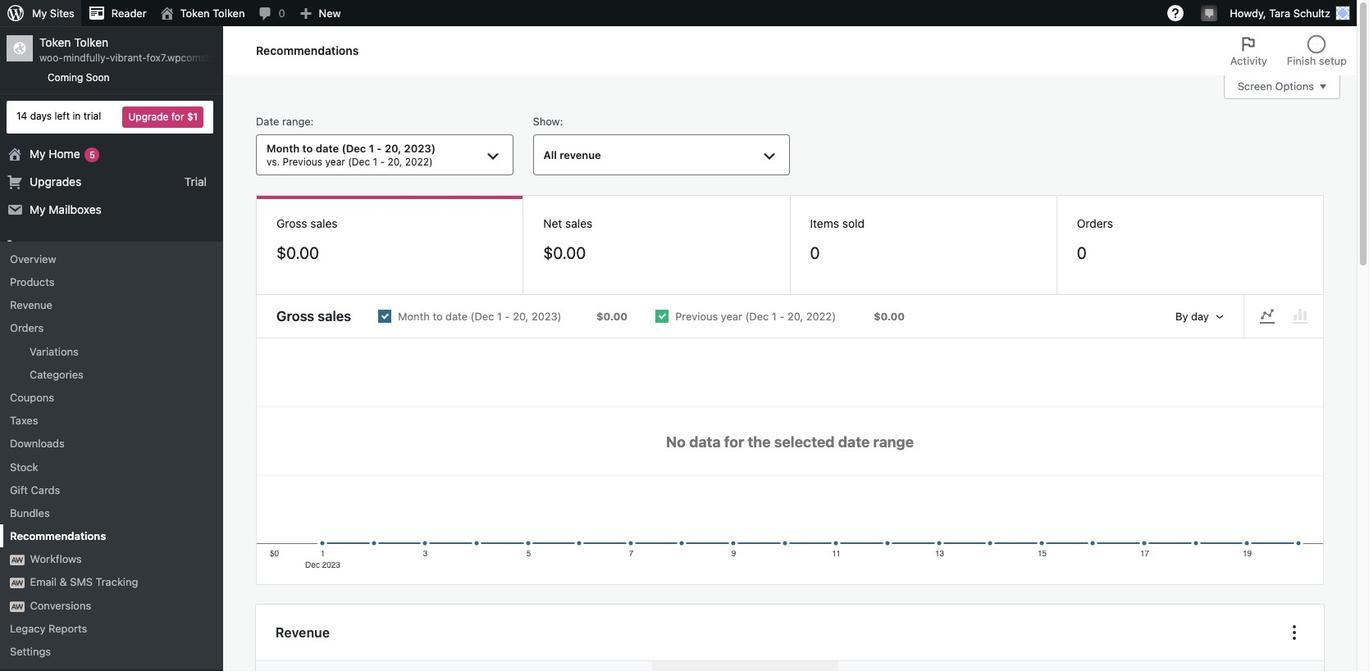 Task type: describe. For each thing, give the bounding box(es) containing it.
performance indicators menu
[[256, 195, 1324, 296]]

3 column header from the left
[[839, 662, 1008, 672]]

bundles link
[[0, 502, 223, 525]]

gross inside performance indicators menu
[[276, 217, 307, 231]]

my mailboxes
[[30, 203, 102, 217]]

14 days left in trial
[[16, 110, 101, 122]]

in
[[73, 110, 81, 122]]

all revenue
[[544, 149, 601, 162]]

my home 5
[[30, 147, 95, 160]]

line chart image
[[1258, 307, 1277, 327]]

my sites link
[[0, 0, 81, 26]]

settings link
[[0, 641, 223, 664]]

token tolken link
[[153, 0, 251, 26]]

- inside option
[[505, 310, 510, 323]]

new
[[319, 7, 341, 20]]

date
[[256, 115, 279, 128]]

finish setup
[[1287, 54, 1347, 67]]

month to date (dec 1 - 20, 2023)
[[398, 310, 562, 323]]

howdy, tara schultz
[[1230, 7, 1331, 20]]

revenue
[[560, 149, 601, 162]]

token tolken
[[180, 7, 245, 20]]

bar chart image
[[1291, 307, 1310, 327]]

downloads link
[[0, 433, 223, 456]]

token tolken woo-mindfully-vibrant-fox7.wpcomstaging.com coming soon
[[39, 35, 258, 84]]

token for token tolken
[[180, 7, 210, 20]]

1 vertical spatial previous
[[675, 310, 718, 323]]

1 vertical spatial revenue
[[276, 626, 330, 640]]

my for my home 5
[[30, 147, 46, 160]]

settings
[[10, 646, 51, 659]]

gift
[[10, 484, 28, 497]]

month for month to date (dec 1 - 20, 2023)
[[398, 310, 430, 323]]

gift cards link
[[0, 479, 223, 502]]

recommendations link
[[0, 525, 223, 548]]

upgrade for $1 button
[[123, 106, 203, 128]]

coming
[[48, 71, 83, 84]]

trial
[[184, 175, 207, 189]]

analytics
[[30, 352, 78, 366]]

taxes link
[[0, 409, 223, 433]]

upgrades
[[30, 175, 81, 189]]

bundles
[[10, 507, 50, 520]]

options
[[1275, 80, 1314, 93]]

woo-
[[39, 52, 63, 64]]

sold
[[842, 217, 865, 231]]

coupons link
[[0, 386, 223, 409]]

0 link
[[251, 0, 292, 26]]

fox7.wpcomstaging.com
[[147, 52, 258, 64]]

finish
[[1287, 54, 1316, 67]]

categories
[[30, 368, 84, 381]]

email & sms tracking
[[30, 576, 138, 589]]

5
[[89, 149, 95, 160]]

mindfully-
[[63, 52, 110, 64]]

show :
[[533, 115, 563, 128]]

upgrade
[[128, 110, 169, 123]]

gift cards
[[10, 484, 60, 497]]

1 horizontal spatial 2022)
[[806, 310, 836, 323]]

home
[[49, 147, 80, 160]]

legacy reports link
[[0, 618, 223, 641]]

token for token tolken woo-mindfully-vibrant-fox7.wpcomstaging.com coming soon
[[39, 35, 71, 49]]

workflows
[[30, 553, 82, 566]]

notification image
[[1203, 6, 1216, 19]]

conversions link
[[0, 595, 223, 618]]

for
[[171, 110, 184, 123]]

stock
[[10, 461, 38, 474]]

main menu navigation
[[0, 26, 258, 672]]

email & sms tracking link
[[0, 571, 223, 595]]

toolbar navigation
[[0, 0, 1357, 30]]

all
[[544, 149, 557, 162]]

0 vertical spatial recommendations
[[256, 43, 359, 57]]

revenue link
[[0, 294, 223, 317]]

recommendations inside main menu navigation
[[10, 530, 106, 543]]

gross sales inside performance indicators menu
[[276, 217, 338, 231]]

reader link
[[81, 0, 153, 26]]

previous year (dec 1 - 20, 2022)
[[675, 310, 836, 323]]

none checkbox containing month to date (dec 1 - 20, 2023)
[[364, 296, 642, 337]]

4 column header from the left
[[1008, 662, 1158, 672]]

legacy
[[10, 623, 46, 636]]

coupons
[[10, 391, 54, 404]]

0 for orders
[[1077, 244, 1087, 263]]

0 for items sold
[[810, 244, 820, 263]]

date for month to date (dec 1 - 20, 2023)
[[446, 310, 468, 323]]

range
[[282, 115, 311, 128]]

finish setup button
[[1277, 26, 1357, 75]]

setup
[[1319, 54, 1347, 67]]

overview link
[[0, 248, 223, 271]]

customers link
[[0, 289, 223, 317]]

to for month to date (dec 1 - 20, 2023) vs. previous year (dec 1 - 20, 2022)
[[302, 142, 313, 155]]

stock link
[[0, 456, 223, 479]]

schultz
[[1294, 7, 1331, 20]]

$1
[[187, 110, 198, 123]]

downloads
[[10, 438, 65, 451]]

items sold
[[810, 217, 865, 231]]

screen
[[1238, 80, 1272, 93]]



Task type: vqa. For each thing, say whether or not it's contained in the screenshot.
the Token within the Token Tolken Link
no



Task type: locate. For each thing, give the bounding box(es) containing it.
payments
[[30, 324, 84, 338]]

1 horizontal spatial date
[[446, 310, 468, 323]]

0 vertical spatial token
[[180, 7, 210, 20]]

0 horizontal spatial year
[[325, 156, 345, 168]]

1 vertical spatial 2023)
[[532, 310, 562, 323]]

1 vertical spatial to
[[433, 310, 443, 323]]

vibrant-
[[110, 52, 147, 64]]

menu bar
[[1245, 302, 1323, 332]]

1 horizontal spatial year
[[721, 310, 742, 323]]

automatewoo element up legacy
[[10, 602, 25, 613]]

1 gross sales from the top
[[276, 217, 338, 231]]

month inside month to date (dec 1 - 20, 2023) vs. previous year (dec 1 - 20, 2022)
[[267, 142, 300, 155]]

0 horizontal spatial :
[[311, 115, 314, 128]]

1 products link from the top
[[0, 261, 223, 289]]

reader
[[111, 7, 147, 20]]

&
[[59, 576, 67, 589]]

1 horizontal spatial recommendations
[[256, 43, 359, 57]]

2023) inside option
[[532, 310, 562, 323]]

trial
[[83, 110, 101, 122]]

1 horizontal spatial 0
[[810, 244, 820, 263]]

automatewoo element for workflows
[[10, 556, 25, 566]]

net sales
[[543, 217, 593, 231]]

tolken inside token tolken woo-mindfully-vibrant-fox7.wpcomstaging.com coming soon
[[74, 35, 108, 49]]

(dec inside option
[[471, 310, 494, 323]]

date for month to date (dec 1 - 20, 2023) vs. previous year (dec 1 - 20, 2022)
[[316, 142, 339, 155]]

1 vertical spatial my
[[30, 147, 46, 160]]

upgrade for $1
[[128, 110, 198, 123]]

1 column header from the left
[[256, 662, 476, 672]]

14
[[16, 110, 27, 122]]

my down upgrades
[[30, 203, 46, 217]]

0 horizontal spatial to
[[302, 142, 313, 155]]

2 column header from the left
[[476, 662, 652, 672]]

1 vertical spatial orders link
[[0, 317, 223, 340]]

tolken for token tolken woo-mindfully-vibrant-fox7.wpcomstaging.com coming soon
[[74, 35, 108, 49]]

month for month to date (dec 1 - 20, 2023) vs. previous year (dec 1 - 20, 2022)
[[267, 142, 300, 155]]

column header
[[256, 662, 476, 672], [476, 662, 652, 672], [839, 662, 1008, 672], [1008, 662, 1158, 672], [1158, 662, 1324, 672]]

3 automatewoo element from the top
[[10, 602, 25, 613]]

month to date (dec 1 - 20, 2023) vs. previous year (dec 1 - 20, 2022)
[[267, 142, 436, 168]]

1 horizontal spatial previous
[[675, 310, 718, 323]]

1 horizontal spatial month
[[398, 310, 430, 323]]

email
[[30, 576, 57, 589]]

1 vertical spatial year
[[721, 310, 742, 323]]

0 horizontal spatial tolken
[[74, 35, 108, 49]]

reports
[[48, 623, 87, 636]]

1 vertical spatial month
[[398, 310, 430, 323]]

1 gross from the top
[[276, 217, 307, 231]]

screen options button
[[1224, 75, 1341, 99]]

activity button
[[1221, 26, 1277, 75]]

tara
[[1269, 7, 1291, 20]]

2023) for month to date (dec 1 - 20, 2023) vs. previous year (dec 1 - 20, 2022)
[[404, 142, 436, 155]]

2 horizontal spatial 0
[[1077, 244, 1087, 263]]

0 vertical spatial orders link
[[0, 233, 223, 261]]

revenue inside main menu navigation
[[10, 299, 52, 312]]

1 orders link from the top
[[0, 233, 223, 261]]

activity
[[1230, 54, 1267, 67]]

left
[[54, 110, 70, 122]]

0 vertical spatial my
[[32, 7, 47, 20]]

2 gross sales from the top
[[276, 309, 351, 325]]

previous
[[283, 156, 323, 168], [675, 310, 718, 323]]

0 horizontal spatial 0
[[279, 7, 285, 20]]

0 vertical spatial month
[[267, 142, 300, 155]]

0 horizontal spatial token
[[39, 35, 71, 49]]

products link up revenue link
[[0, 261, 223, 289]]

my mailboxes link
[[0, 196, 223, 224]]

2 vertical spatial my
[[30, 203, 46, 217]]

1 horizontal spatial :
[[560, 115, 563, 128]]

$0.00 inside checkbox
[[874, 310, 905, 323]]

orders inside performance indicators menu
[[1077, 217, 1113, 231]]

year inside month to date (dec 1 - 20, 2023) vs. previous year (dec 1 - 20, 2022)
[[325, 156, 345, 168]]

tolken
[[213, 7, 245, 20], [74, 35, 108, 49]]

0 horizontal spatial recommendations
[[10, 530, 106, 543]]

recommendations up workflows
[[10, 530, 106, 543]]

None checkbox
[[364, 296, 642, 337]]

0 vertical spatial gross sales
[[276, 217, 338, 231]]

0 vertical spatial year
[[325, 156, 345, 168]]

0 horizontal spatial previous
[[283, 156, 323, 168]]

none checkbox containing previous year (dec 1 - 20, 2022)
[[642, 296, 919, 337]]

overview
[[10, 253, 56, 266]]

0 horizontal spatial month
[[267, 142, 300, 155]]

0 vertical spatial 2023)
[[404, 142, 436, 155]]

customers
[[30, 296, 87, 310]]

2 vertical spatial orders
[[10, 322, 44, 335]]

automatewoo element left email
[[10, 579, 25, 589]]

to
[[302, 142, 313, 155], [433, 310, 443, 323]]

automatewoo element for conversions
[[10, 602, 25, 613]]

products link up payments link
[[0, 271, 223, 294]]

mailboxes
[[49, 203, 102, 217]]

legacy reports
[[10, 623, 87, 636]]

items
[[810, 217, 839, 231]]

1 horizontal spatial tolken
[[213, 7, 245, 20]]

1 vertical spatial tolken
[[74, 35, 108, 49]]

2 vertical spatial automatewoo element
[[10, 602, 25, 613]]

$0.00
[[276, 244, 319, 263], [543, 244, 586, 263], [596, 310, 628, 323], [874, 310, 905, 323]]

1 vertical spatial gross sales
[[276, 309, 351, 325]]

tab list containing activity
[[1221, 26, 1357, 75]]

:
[[311, 115, 314, 128], [560, 115, 563, 128]]

tab list
[[1221, 26, 1357, 75]]

all revenue button
[[533, 135, 790, 176]]

1 horizontal spatial token
[[180, 7, 210, 20]]

0 vertical spatial tolken
[[213, 7, 245, 20]]

conversions
[[30, 599, 91, 613]]

-
[[377, 142, 382, 155], [380, 156, 385, 168], [505, 310, 510, 323], [780, 310, 785, 323]]

automatewoo element inside the workflows "link"
[[10, 556, 25, 566]]

token up fox7.wpcomstaging.com
[[180, 7, 210, 20]]

gross sales
[[276, 217, 338, 231], [276, 309, 351, 325]]

1 vertical spatial orders
[[30, 240, 66, 254]]

variations
[[30, 345, 79, 358]]

1 vertical spatial token
[[39, 35, 71, 49]]

workflows link
[[0, 548, 223, 571]]

token
[[180, 7, 210, 20], [39, 35, 71, 49]]

tolken inside token tolken 'link'
[[213, 7, 245, 20]]

categories link
[[0, 363, 223, 386]]

2023) inside month to date (dec 1 - 20, 2023) vs. previous year (dec 1 - 20, 2022)
[[404, 142, 436, 155]]

tracking
[[96, 576, 138, 589]]

1 automatewoo element from the top
[[10, 556, 25, 566]]

previous inside month to date (dec 1 - 20, 2023) vs. previous year (dec 1 - 20, 2022)
[[283, 156, 323, 168]]

date inside month to date (dec 1 - 20, 2023) vs. previous year (dec 1 - 20, 2022)
[[316, 142, 339, 155]]

0 horizontal spatial date
[[316, 142, 339, 155]]

tolken left 0 'link'
[[213, 7, 245, 20]]

variations link
[[0, 340, 223, 363]]

soon
[[86, 71, 110, 84]]

tolken up 'mindfully-'
[[74, 35, 108, 49]]

$0.00 inside option
[[596, 310, 628, 323]]

choose which values to display image
[[1285, 624, 1304, 643]]

1 : from the left
[[311, 115, 314, 128]]

1 vertical spatial date
[[446, 310, 468, 323]]

my for my mailboxes
[[30, 203, 46, 217]]

: right date
[[311, 115, 314, 128]]

0 horizontal spatial 2022)
[[405, 156, 433, 168]]

0 vertical spatial revenue
[[10, 299, 52, 312]]

0 vertical spatial previous
[[283, 156, 323, 168]]

token inside token tolken 'link'
[[180, 7, 210, 20]]

cards
[[31, 484, 60, 497]]

2 products link from the top
[[0, 271, 223, 294]]

0 horizontal spatial 2023)
[[404, 142, 436, 155]]

to inside month to date (dec 1 - 20, 2023) vs. previous year (dec 1 - 20, 2022)
[[302, 142, 313, 155]]

1 vertical spatial 2022)
[[806, 310, 836, 323]]

screen options
[[1238, 80, 1314, 93]]

sites
[[50, 7, 75, 20]]

date inside option
[[446, 310, 468, 323]]

tolken for token tolken
[[213, 7, 245, 20]]

to for month to date (dec 1 - 20, 2023)
[[433, 310, 443, 323]]

my inside "toolbar" navigation
[[32, 7, 47, 20]]

2022) inside month to date (dec 1 - 20, 2023) vs. previous year (dec 1 - 20, 2022)
[[405, 156, 433, 168]]

1 horizontal spatial to
[[433, 310, 443, 323]]

1 horizontal spatial revenue
[[276, 626, 330, 640]]

2022)
[[405, 156, 433, 168], [806, 310, 836, 323]]

days
[[30, 110, 52, 122]]

1 inside option
[[497, 310, 502, 323]]

orders link
[[0, 233, 223, 261], [0, 317, 223, 340]]

(dec
[[342, 142, 366, 155], [348, 156, 370, 168], [471, 310, 494, 323], [745, 310, 769, 323]]

analytics link
[[0, 345, 223, 373]]

0 vertical spatial to
[[302, 142, 313, 155]]

0 vertical spatial gross
[[276, 217, 307, 231]]

my for my sites
[[32, 7, 47, 20]]

2 : from the left
[[560, 115, 563, 128]]

20,
[[385, 142, 401, 155], [388, 156, 402, 168], [513, 310, 529, 323], [788, 310, 803, 323]]

recommendations down new link
[[256, 43, 359, 57]]

payments link
[[0, 317, 223, 345]]

taxes
[[10, 414, 38, 428]]

1 horizontal spatial 2023)
[[532, 310, 562, 323]]

token inside token tolken woo-mindfully-vibrant-fox7.wpcomstaging.com coming soon
[[39, 35, 71, 49]]

show
[[533, 115, 560, 128]]

my
[[32, 7, 47, 20], [30, 147, 46, 160], [30, 203, 46, 217]]

token up woo-
[[39, 35, 71, 49]]

month inside option
[[398, 310, 430, 323]]

: up all revenue
[[560, 115, 563, 128]]

my left the sites
[[32, 7, 47, 20]]

new link
[[292, 0, 347, 26]]

date
[[316, 142, 339, 155], [446, 310, 468, 323]]

1 vertical spatial automatewoo element
[[10, 579, 25, 589]]

my left home in the left of the page
[[30, 147, 46, 160]]

to inside option
[[433, 310, 443, 323]]

0 vertical spatial orders
[[1077, 217, 1113, 231]]

1 vertical spatial gross
[[276, 309, 314, 325]]

None checkbox
[[642, 296, 919, 337]]

0 vertical spatial 2022)
[[405, 156, 433, 168]]

date range :
[[256, 115, 314, 128]]

automatewoo element inside email & sms tracking "link"
[[10, 579, 25, 589]]

automatewoo element
[[10, 556, 25, 566], [10, 579, 25, 589], [10, 602, 25, 613]]

2023)
[[404, 142, 436, 155], [532, 310, 562, 323]]

1 vertical spatial recommendations
[[10, 530, 106, 543]]

0 vertical spatial date
[[316, 142, 339, 155]]

my sites
[[32, 7, 75, 20]]

month
[[267, 142, 300, 155], [398, 310, 430, 323]]

0 vertical spatial automatewoo element
[[10, 556, 25, 566]]

5 column header from the left
[[1158, 662, 1324, 672]]

net
[[543, 217, 562, 231]]

2023) for month to date (dec 1 - 20, 2023)
[[532, 310, 562, 323]]

0 horizontal spatial revenue
[[10, 299, 52, 312]]

2 orders link from the top
[[0, 317, 223, 340]]

automatewoo element left workflows
[[10, 556, 25, 566]]

2 gross from the top
[[276, 309, 314, 325]]

automatewoo element inside the conversions link
[[10, 602, 25, 613]]

howdy,
[[1230, 7, 1266, 20]]

recommendations
[[256, 43, 359, 57], [10, 530, 106, 543]]

automatewoo element for email & sms tracking
[[10, 579, 25, 589]]

0 inside 'link'
[[279, 7, 285, 20]]

2 automatewoo element from the top
[[10, 579, 25, 589]]



